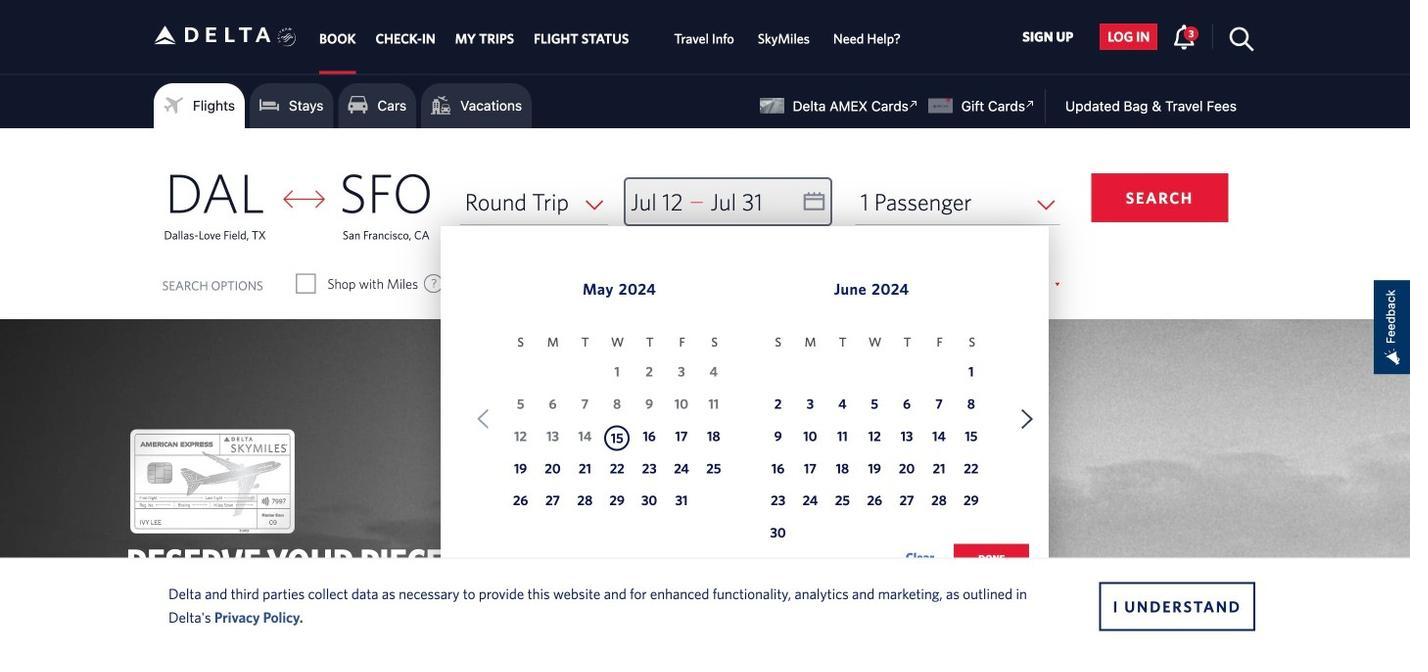 Task type: vqa. For each thing, say whether or not it's contained in the screenshot.
delta air lines image
yes



Task type: describe. For each thing, give the bounding box(es) containing it.
delta air lines image
[[154, 4, 271, 65]]

the new limited edition delta skymiles® reserve card image
[[130, 429, 295, 534]]

this link opens another site in a new window that may not follow the same accessibility policies as delta air lines. image
[[905, 95, 923, 114]]



Task type: locate. For each thing, give the bounding box(es) containing it.
tab panel
[[0, 128, 1410, 594]]

None text field
[[626, 179, 830, 225]]

calendar expanded, use arrow keys to select date application
[[441, 226, 1049, 594]]

None field
[[460, 179, 608, 225], [856, 179, 1060, 225], [460, 179, 608, 225], [856, 179, 1060, 225]]

None checkbox
[[297, 274, 315, 294]]

skyteam image
[[278, 7, 296, 68]]

tab list
[[309, 0, 913, 74]]

None checkbox
[[647, 274, 665, 294]]



